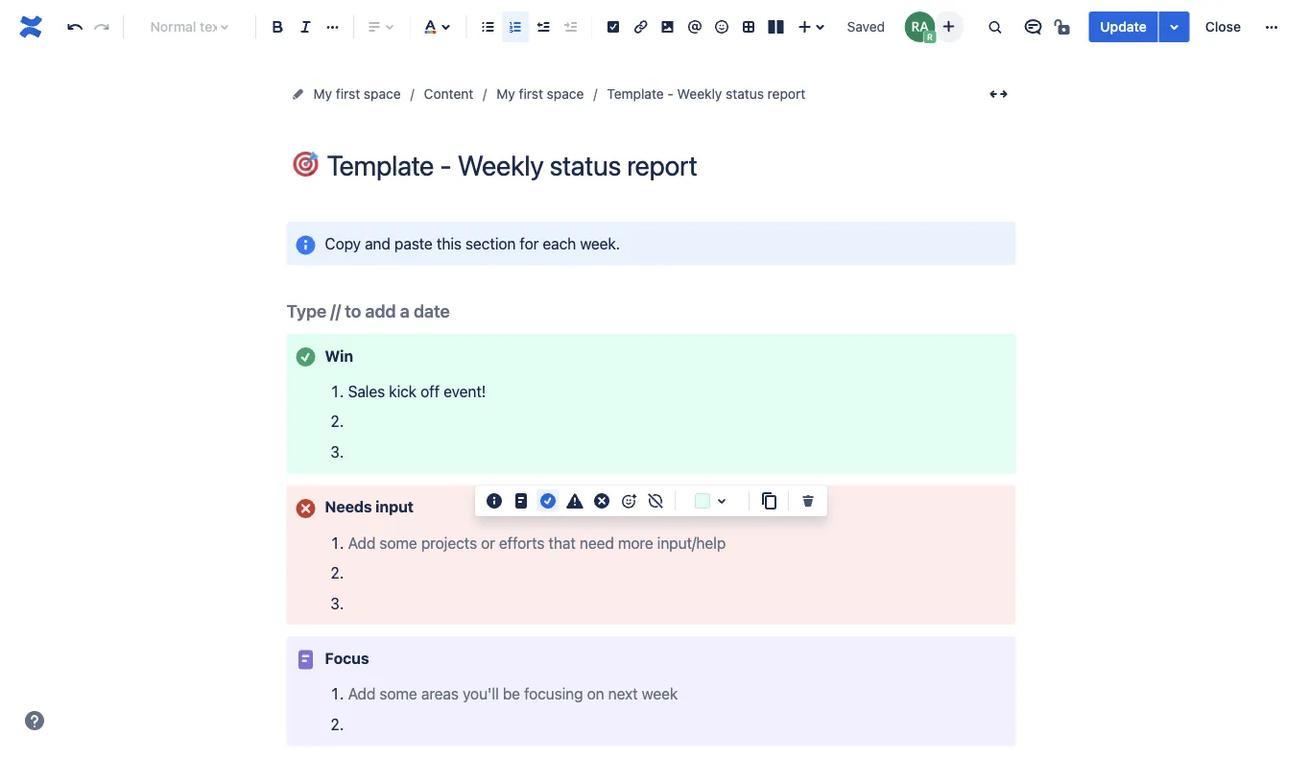 Task type: locate. For each thing, give the bounding box(es) containing it.
week.
[[580, 234, 620, 253]]

first
[[336, 86, 360, 102], [519, 86, 543, 102]]

win sales kick off event!
[[325, 346, 486, 401]]

space down indent tab image
[[547, 86, 584, 102]]

my
[[314, 86, 332, 102], [497, 86, 515, 102]]

my first space right move this page image
[[314, 86, 401, 102]]

:dart: image
[[293, 152, 318, 177], [293, 152, 318, 177]]

panel note image
[[294, 649, 317, 672]]

my right content
[[497, 86, 515, 102]]

2 first from the left
[[519, 86, 543, 102]]

my first space link down outdent ⇧tab image
[[497, 83, 584, 106]]

each
[[543, 234, 576, 253]]

copy and paste this section for each week.
[[325, 234, 620, 253]]

0 horizontal spatial my first space link
[[314, 83, 401, 106]]

this
[[437, 234, 462, 253]]

and
[[365, 234, 391, 253]]

warning image
[[564, 490, 587, 513]]

first right move this page image
[[336, 86, 360, 102]]

panel error image
[[294, 497, 317, 520]]

2 my first space link from the left
[[497, 83, 584, 106]]

my first space for 2nd my first space link
[[497, 86, 584, 102]]

confluence image
[[15, 12, 46, 42], [15, 12, 46, 42]]

link image
[[629, 15, 652, 38]]

off
[[421, 382, 440, 401]]

0 horizontal spatial space
[[364, 86, 401, 102]]

space
[[364, 86, 401, 102], [547, 86, 584, 102]]

1 my first space from the left
[[314, 86, 401, 102]]

my first space link right move this page image
[[314, 83, 401, 106]]

1 horizontal spatial space
[[547, 86, 584, 102]]

content
[[424, 86, 474, 102]]

2 space from the left
[[547, 86, 584, 102]]

0 horizontal spatial my first space
[[314, 86, 401, 102]]

my first space
[[314, 86, 401, 102], [497, 86, 584, 102]]

bullet list ⌘⇧8 image
[[477, 15, 500, 38]]

sales
[[348, 382, 385, 401]]

event!
[[444, 382, 486, 401]]

more image
[[1261, 15, 1284, 38]]

1 horizontal spatial my
[[497, 86, 515, 102]]

update button
[[1089, 12, 1159, 42]]

1 space from the left
[[364, 86, 401, 102]]

adjust update settings image
[[1163, 15, 1187, 38]]

first down outdent ⇧tab image
[[519, 86, 543, 102]]

bold ⌘b image
[[266, 15, 290, 38]]

my first space down outdent ⇧tab image
[[497, 86, 584, 102]]

editor add emoji image
[[617, 490, 640, 513]]

italic ⌘i image
[[294, 15, 317, 38]]

1 horizontal spatial my first space
[[497, 86, 584, 102]]

indent tab image
[[559, 15, 582, 38]]

Main content area, start typing to enter text. text field
[[275, 222, 1028, 760]]

info image
[[483, 490, 506, 513]]

space left content
[[364, 86, 401, 102]]

0 horizontal spatial my
[[314, 86, 332, 102]]

2 my first space from the left
[[497, 86, 584, 102]]

invite to edit image
[[937, 15, 961, 38]]

find and replace image
[[984, 15, 1007, 38]]

emoji image
[[710, 15, 734, 38]]

my right move this page image
[[314, 86, 332, 102]]

2 my from the left
[[497, 86, 515, 102]]

1 horizontal spatial my first space link
[[497, 83, 584, 106]]

content link
[[424, 83, 474, 106]]

needs
[[325, 498, 372, 516]]

win
[[325, 346, 353, 365]]

undo ⌘z image
[[63, 15, 86, 38]]

outdent ⇧tab image
[[532, 15, 555, 38]]

more formatting image
[[321, 15, 344, 38]]

1 horizontal spatial first
[[519, 86, 543, 102]]

0 horizontal spatial first
[[336, 86, 360, 102]]

move this page image
[[290, 86, 306, 102]]

table image
[[738, 15, 761, 38]]

my first space link
[[314, 83, 401, 106], [497, 83, 584, 106]]

copy
[[325, 234, 361, 253]]



Task type: vqa. For each thing, say whether or not it's contained in the screenshot.
The 📸 at the bottom left of the page
no



Task type: describe. For each thing, give the bounding box(es) containing it.
help image
[[23, 710, 46, 733]]

weekly
[[678, 86, 722, 102]]

-
[[668, 86, 674, 102]]

status
[[726, 86, 764, 102]]

redo ⌘⇧z image
[[90, 15, 113, 38]]

needs input
[[325, 498, 414, 516]]

note image
[[510, 490, 533, 513]]

template - weekly status report
[[607, 86, 806, 102]]

close button
[[1194, 12, 1253, 42]]

numbered list ⌘⇧7 image
[[504, 15, 527, 38]]

saved
[[847, 19, 885, 35]]

add image, video, or file image
[[656, 15, 679, 38]]

remove emoji image
[[644, 490, 667, 513]]

copy image
[[758, 490, 781, 513]]

success image
[[537, 490, 560, 513]]

input
[[376, 498, 414, 516]]

1 first from the left
[[336, 86, 360, 102]]

Give this page a title text field
[[327, 150, 1016, 181]]

comment icon image
[[1022, 15, 1045, 38]]

update
[[1101, 19, 1147, 35]]

1 my first space link from the left
[[314, 83, 401, 106]]

report
[[768, 86, 806, 102]]

paste
[[395, 234, 433, 253]]

for
[[520, 234, 539, 253]]

background color image
[[711, 490, 734, 513]]

action item image
[[602, 15, 625, 38]]

focus
[[325, 649, 369, 668]]

mention image
[[683, 15, 706, 38]]

error image
[[591, 490, 614, 513]]

no restrictions image
[[1053, 15, 1076, 38]]

template
[[607, 86, 664, 102]]

section
[[466, 234, 516, 253]]

remove image
[[797, 490, 820, 513]]

make page full-width image
[[988, 83, 1011, 106]]

close
[[1206, 19, 1242, 35]]

panel success image
[[294, 346, 317, 369]]

layouts image
[[765, 15, 788, 38]]

my first space for second my first space link from right
[[314, 86, 401, 102]]

1 my from the left
[[314, 86, 332, 102]]

kick
[[389, 382, 417, 401]]

panel info image
[[294, 234, 317, 257]]

template - weekly status report link
[[607, 83, 806, 106]]

ruby anderson image
[[905, 12, 936, 42]]



